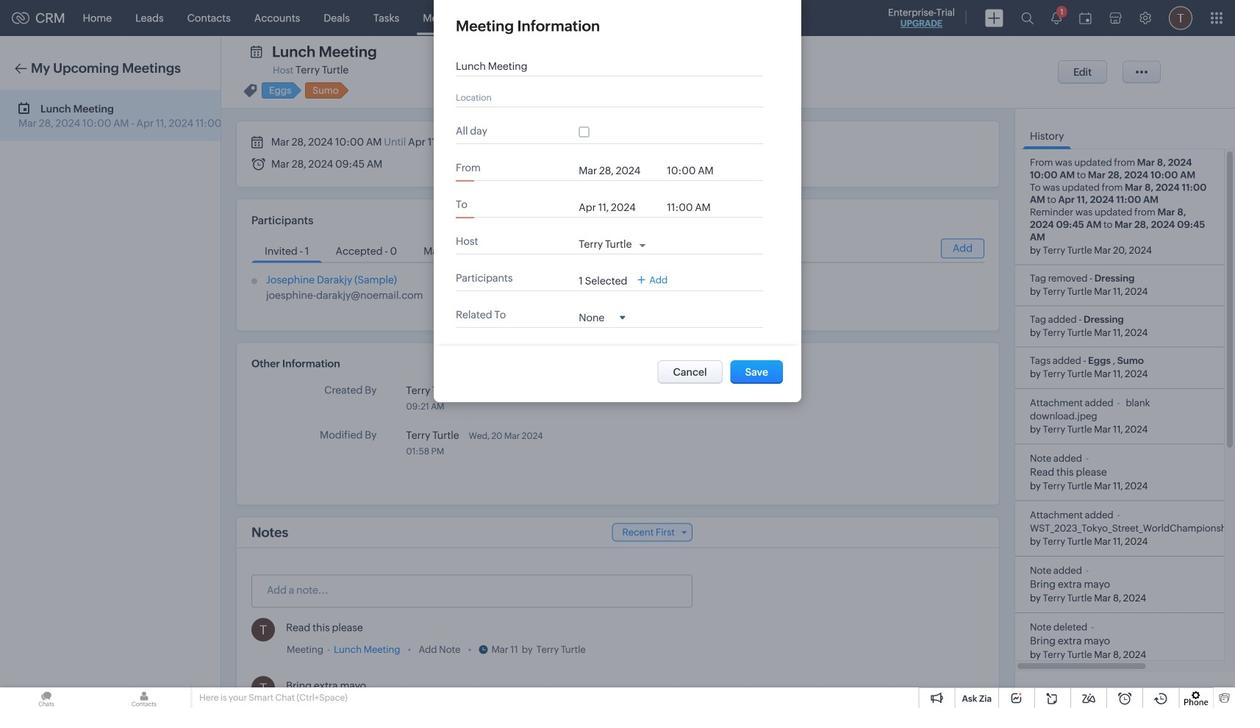 Task type: describe. For each thing, give the bounding box(es) containing it.
hh:mm a text field for mmm d, yyyy text field
[[667, 165, 726, 176]]

search element
[[1012, 0, 1043, 36]]

hh:mm a text field for mmm d, yyyy text box
[[667, 201, 726, 213]]

chats image
[[0, 687, 93, 708]]

mmm d, yyyy text field
[[579, 165, 660, 176]]

search image
[[1021, 12, 1034, 24]]

create menu element
[[976, 0, 1012, 36]]

Add a note... field
[[252, 583, 691, 597]]



Task type: vqa. For each thing, say whether or not it's contained in the screenshot.
hh:mm a text field to the top
yes



Task type: locate. For each thing, give the bounding box(es) containing it.
profile element
[[1160, 0, 1201, 36]]

1 hh:mm a text field from the top
[[667, 165, 726, 176]]

signals element
[[1043, 0, 1070, 36]]

contacts image
[[98, 687, 190, 708]]

1 vertical spatial hh:mm a text field
[[667, 201, 726, 213]]

Location text field
[[456, 91, 750, 103]]

calendar image
[[1079, 12, 1092, 24]]

profile image
[[1169, 6, 1193, 30]]

logo image
[[12, 12, 29, 24]]

Title text field
[[456, 60, 750, 72]]

hh:mm a text field
[[667, 165, 726, 176], [667, 201, 726, 213]]

mmm d, yyyy text field
[[579, 201, 660, 213]]

None field
[[579, 311, 625, 323]]

2 hh:mm a text field from the top
[[667, 201, 726, 213]]

0 vertical spatial hh:mm a text field
[[667, 165, 726, 176]]

None button
[[1058, 60, 1107, 84], [658, 360, 723, 384], [731, 360, 783, 384], [1058, 60, 1107, 84], [658, 360, 723, 384], [731, 360, 783, 384]]

create menu image
[[985, 9, 1004, 27]]



